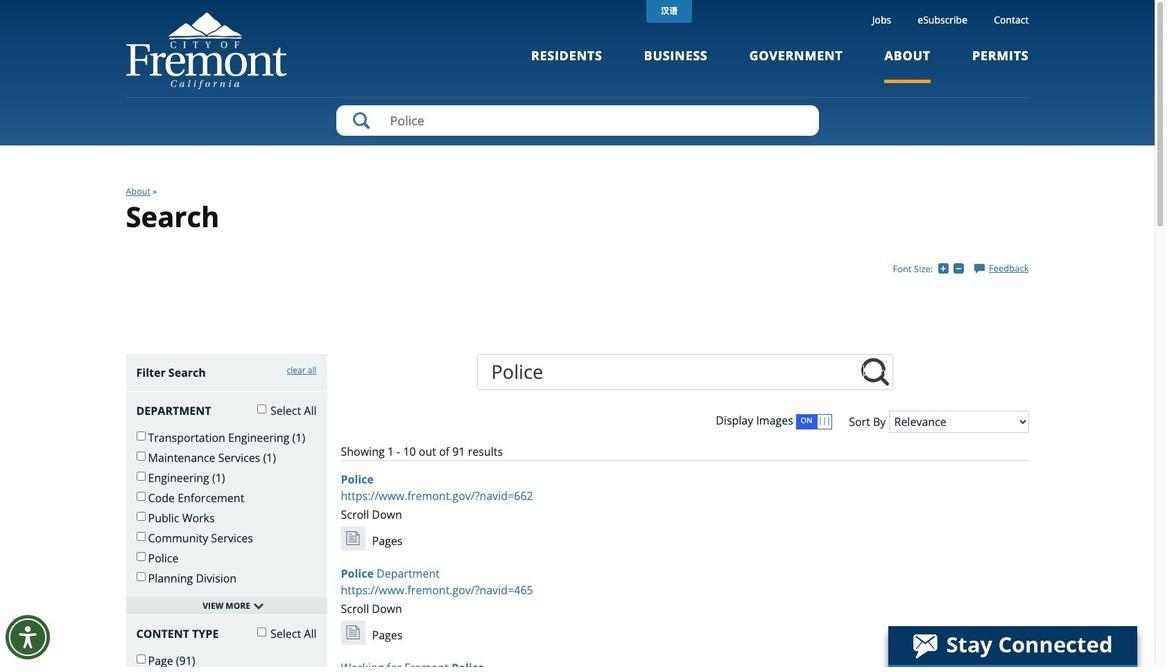 Task type: locate. For each thing, give the bounding box(es) containing it.
None checkbox
[[136, 432, 145, 441], [136, 472, 145, 481], [136, 512, 145, 522], [136, 553, 145, 562], [257, 628, 266, 637], [136, 655, 145, 664], [136, 432, 145, 441], [136, 472, 145, 481], [136, 512, 145, 522], [136, 553, 145, 562], [257, 628, 266, 637], [136, 655, 145, 664]]

None checkbox
[[257, 405, 266, 414], [136, 452, 145, 461], [136, 492, 145, 501], [136, 533, 145, 542], [136, 573, 145, 582], [257, 405, 266, 414], [136, 452, 145, 461], [136, 492, 145, 501], [136, 533, 145, 542], [136, 573, 145, 582]]

None text field
[[858, 355, 892, 390]]

Search text field
[[336, 105, 819, 136]]



Task type: describe. For each thing, give the bounding box(es) containing it.
Search... text field
[[478, 355, 858, 390]]

stay connected image
[[889, 627, 1136, 666]]



Task type: vqa. For each thing, say whether or not it's contained in the screenshot.
text field
yes



